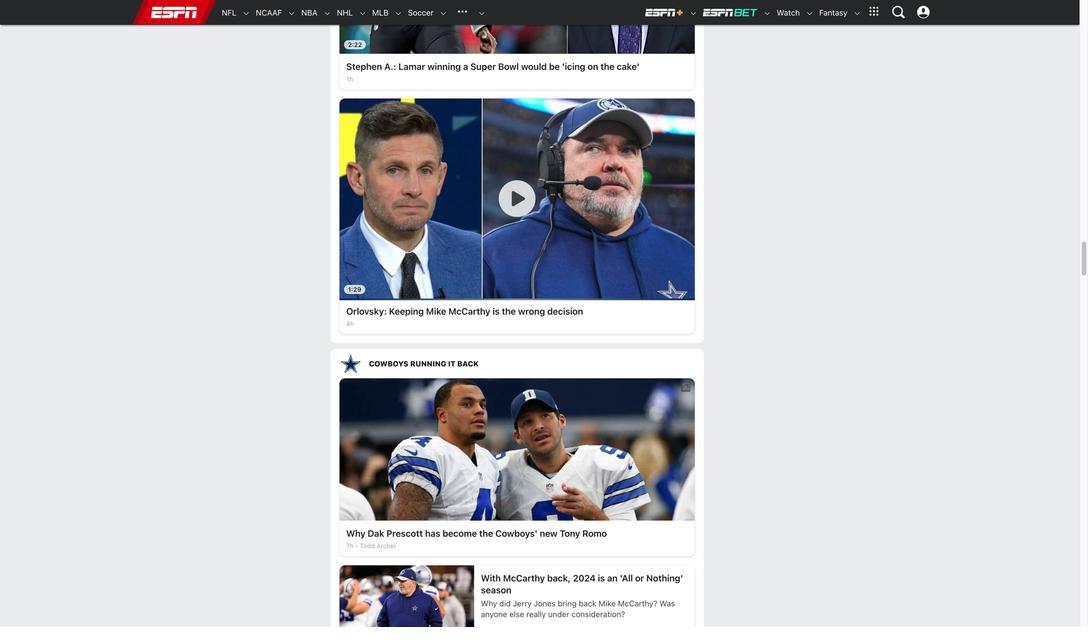 Task type: locate. For each thing, give the bounding box(es) containing it.
0 horizontal spatial mike
[[426, 306, 447, 317]]

todd archer
[[360, 543, 397, 550]]

romo
[[583, 528, 607, 539]]

2 horizontal spatial the
[[601, 61, 615, 72]]

0 vertical spatial mike
[[426, 306, 447, 317]]

on
[[588, 61, 599, 72]]

fantasy link
[[814, 1, 848, 25]]

1 vertical spatial the
[[502, 306, 516, 317]]

nhl
[[337, 8, 353, 17]]

2:22
[[348, 41, 362, 48]]

0 vertical spatial the
[[601, 61, 615, 72]]

stephen a.: lamar winning a super bowl would be 'icing on the cake'
[[347, 61, 640, 72]]

soccer
[[408, 8, 434, 17]]

7h
[[347, 543, 354, 550]]

0 vertical spatial why
[[347, 528, 366, 539]]

soccer link
[[403, 1, 434, 25]]

orlovsky:
[[347, 306, 387, 317]]

keeping
[[389, 306, 424, 317]]

'all
[[620, 573, 633, 584]]

0 vertical spatial mccarthy
[[449, 306, 491, 317]]

archer
[[377, 543, 397, 550]]

mike up consideration?
[[599, 599, 616, 608]]

mccarthy up jerry
[[503, 573, 545, 584]]

the
[[601, 61, 615, 72], [502, 306, 516, 317], [480, 528, 494, 539]]

ncaaf link
[[250, 1, 282, 25]]

0 horizontal spatial the
[[480, 528, 494, 539]]

mccarthy inside with mccarthy back, 2024 is an 'all or nothing' season why did jerry jones bring back mike mccarthy? was anyone else really under consideration?
[[503, 573, 545, 584]]

cake'
[[617, 61, 640, 72]]

is inside with mccarthy back, 2024 is an 'all or nothing' season why did jerry jones bring back mike mccarthy? was anyone else really under consideration?
[[598, 573, 605, 584]]

1:29
[[348, 286, 362, 293]]

cowboys'
[[496, 528, 538, 539]]

the right on
[[601, 61, 615, 72]]

1 vertical spatial why
[[481, 599, 498, 608]]

watch
[[777, 8, 800, 17]]

the for new
[[480, 528, 494, 539]]

mlb link
[[367, 1, 389, 25]]

mccarthy up back
[[449, 306, 491, 317]]

the left wrong
[[502, 306, 516, 317]]

1 horizontal spatial mccarthy
[[503, 573, 545, 584]]

1 horizontal spatial the
[[502, 306, 516, 317]]

2 vertical spatial the
[[480, 528, 494, 539]]

0 vertical spatial is
[[493, 306, 500, 317]]

todd
[[360, 543, 375, 550]]

mike
[[426, 306, 447, 317], [599, 599, 616, 608]]

is left wrong
[[493, 306, 500, 317]]

season
[[481, 585, 512, 596]]

winning
[[428, 61, 461, 72]]

1 vertical spatial is
[[598, 573, 605, 584]]

fantasy
[[820, 8, 848, 17]]

be
[[549, 61, 560, 72]]

1h
[[347, 75, 353, 83]]

1 vertical spatial mccarthy
[[503, 573, 545, 584]]

why
[[347, 528, 366, 539], [481, 599, 498, 608]]

cowboys
[[369, 360, 409, 368]]

is left an
[[598, 573, 605, 584]]

1 horizontal spatial why
[[481, 599, 498, 608]]

new
[[540, 528, 558, 539]]

bring
[[558, 599, 577, 608]]

prescott
[[387, 528, 423, 539]]

with mccarthy back, 2024 is an 'all or nothing' season why did jerry jones bring back mike mccarthy? was anyone else really under consideration?
[[481, 573, 684, 619]]

why up the anyone
[[481, 599, 498, 608]]

mike right keeping
[[426, 306, 447, 317]]

mccarthy
[[449, 306, 491, 317], [503, 573, 545, 584]]

lamar
[[399, 61, 426, 72]]

it
[[448, 360, 456, 368]]

orlovsky: keeping mike mccarthy is the wrong decision
[[347, 306, 584, 317]]

why up 7h
[[347, 528, 366, 539]]

the right the become
[[480, 528, 494, 539]]

nba link
[[296, 1, 318, 25]]

1 horizontal spatial is
[[598, 573, 605, 584]]

1 horizontal spatial mike
[[599, 599, 616, 608]]

0 horizontal spatial is
[[493, 306, 500, 317]]

is
[[493, 306, 500, 317], [598, 573, 605, 584]]

nfl
[[222, 8, 237, 17]]

1 vertical spatial mike
[[599, 599, 616, 608]]

else
[[510, 610, 525, 619]]



Task type: describe. For each thing, give the bounding box(es) containing it.
was
[[660, 599, 676, 608]]

tony
[[560, 528, 581, 539]]

wrong
[[518, 306, 545, 317]]

under
[[549, 610, 570, 619]]

would
[[521, 61, 547, 72]]

mccarthy?
[[618, 599, 658, 608]]

is for 2024
[[598, 573, 605, 584]]

running
[[411, 360, 447, 368]]

nba
[[302, 8, 318, 17]]

dak
[[368, 528, 385, 539]]

jerry
[[513, 599, 532, 608]]

a
[[463, 61, 469, 72]]

a.:
[[385, 61, 396, 72]]

watch link
[[772, 1, 800, 25]]

the for decision
[[502, 306, 516, 317]]

nhl link
[[331, 1, 353, 25]]

0 horizontal spatial why
[[347, 528, 366, 539]]

become
[[443, 528, 477, 539]]

nothing'
[[647, 573, 684, 584]]

ncaaf
[[256, 8, 282, 17]]

jones
[[534, 599, 556, 608]]

is for mccarthy
[[493, 306, 500, 317]]

has
[[425, 528, 441, 539]]

really
[[527, 610, 546, 619]]

'icing
[[562, 61, 586, 72]]

with
[[481, 573, 501, 584]]

or
[[636, 573, 645, 584]]

back,
[[548, 573, 571, 584]]

back
[[458, 360, 479, 368]]

bowl
[[498, 61, 519, 72]]

4h
[[347, 320, 354, 328]]

did
[[500, 599, 511, 608]]

why inside with mccarthy back, 2024 is an 'all or nothing' season why did jerry jones bring back mike mccarthy? was anyone else really under consideration?
[[481, 599, 498, 608]]

an
[[608, 573, 618, 584]]

2024
[[573, 573, 596, 584]]

cowboys running it back
[[369, 360, 479, 368]]

decision
[[548, 306, 584, 317]]

why dak prescott has become the cowboys' new tony romo
[[347, 528, 607, 539]]

anyone
[[481, 610, 508, 619]]

mlb
[[372, 8, 389, 17]]

0 horizontal spatial mccarthy
[[449, 306, 491, 317]]

back
[[579, 599, 597, 608]]

super
[[471, 61, 496, 72]]

mike inside with mccarthy back, 2024 is an 'all or nothing' season why did jerry jones bring back mike mccarthy? was anyone else really under consideration?
[[599, 599, 616, 608]]

stephen
[[347, 61, 382, 72]]

nfl link
[[216, 1, 237, 25]]

consideration?
[[572, 610, 626, 619]]



Task type: vqa. For each thing, say whether or not it's contained in the screenshot.
"'all"
yes



